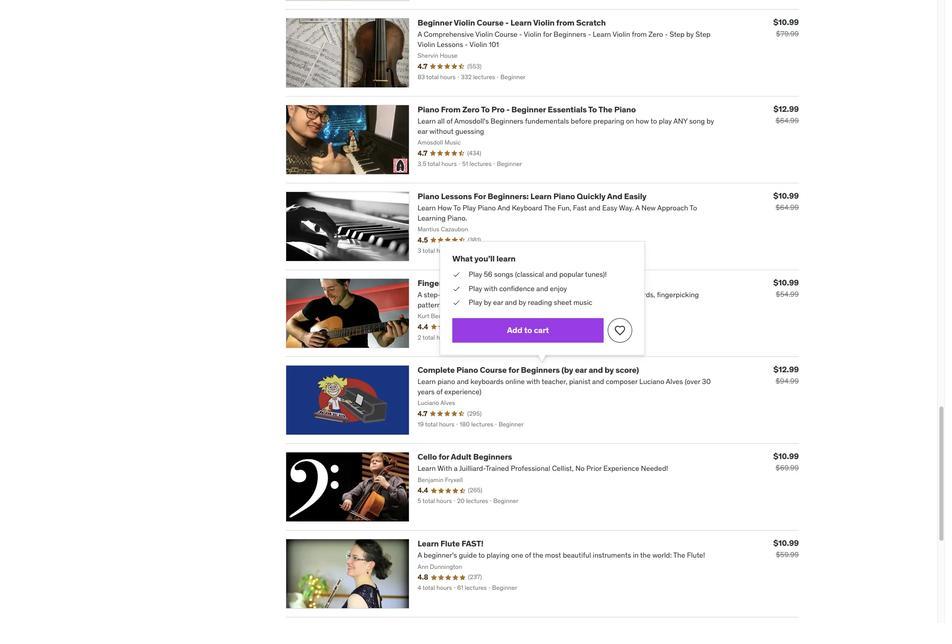 Task type: vqa. For each thing, say whether or not it's contained in the screenshot.
Lessons
yes



Task type: locate. For each thing, give the bounding box(es) containing it.
beginner violin course - learn violin from scratch link
[[418, 17, 606, 28]]

beginners
[[606, 278, 644, 288], [521, 365, 560, 375], [473, 452, 512, 462]]

learn left the flute
[[418, 539, 439, 549]]

1 horizontal spatial beginners
[[521, 365, 560, 375]]

0 vertical spatial for
[[509, 365, 519, 375]]

$12.99
[[774, 104, 799, 114], [774, 364, 799, 375]]

learn left from
[[511, 17, 532, 28]]

1 $12.99 from the top
[[774, 104, 799, 114]]

$69.99
[[776, 464, 799, 473]]

$64.99 inside $10.99 $64.99
[[776, 203, 799, 212]]

pro
[[492, 104, 505, 114]]

1 $10.99 from the top
[[774, 17, 799, 27]]

1 vertical spatial beginner
[[511, 104, 546, 114]]

1 vertical spatial course
[[480, 365, 507, 375]]

0 horizontal spatial beginners
[[473, 452, 512, 462]]

(by
[[562, 365, 573, 375]]

1 vertical spatial $64.99
[[776, 203, 799, 212]]

1 horizontal spatial to
[[588, 104, 597, 114]]

1 horizontal spatial for
[[509, 365, 519, 375]]

1 $64.99 from the top
[[776, 116, 799, 125]]

cello
[[418, 452, 437, 462]]

guitar
[[462, 278, 485, 288]]

fingerstyle guitar - fingerpicking techniques for beginners
[[418, 278, 644, 288]]

$64.99 inside '$12.99 $64.99'
[[776, 116, 799, 125]]

0 vertical spatial $12.99
[[774, 104, 799, 114]]

$10.99 $64.99
[[774, 191, 799, 212]]

from
[[441, 104, 461, 114]]

course
[[477, 17, 504, 28], [480, 365, 507, 375]]

2 horizontal spatial beginners
[[606, 278, 644, 288]]

complete
[[418, 365, 455, 375]]

0 horizontal spatial violin
[[454, 17, 475, 28]]

easily
[[624, 191, 647, 201]]

by
[[605, 365, 614, 375]]

fast!
[[462, 539, 484, 549]]

to
[[481, 104, 490, 114], [588, 104, 597, 114]]

violin
[[454, 17, 475, 28], [533, 17, 555, 28]]

to left pro
[[481, 104, 490, 114]]

0 horizontal spatial beginner
[[418, 17, 452, 28]]

score)
[[616, 365, 639, 375]]

$10.99 $69.99
[[774, 451, 799, 473]]

$64.99 for $10.99
[[776, 203, 799, 212]]

2 vertical spatial -
[[487, 278, 490, 288]]

0 horizontal spatial to
[[481, 104, 490, 114]]

$64.99 for $12.99
[[776, 116, 799, 125]]

2 $64.99 from the top
[[776, 203, 799, 212]]

zero
[[462, 104, 480, 114]]

for right techniques
[[592, 278, 604, 288]]

for
[[474, 191, 486, 201], [592, 278, 604, 288]]

1 vertical spatial learn
[[531, 191, 552, 201]]

2 $12.99 from the top
[[774, 364, 799, 375]]

5 $10.99 from the top
[[774, 538, 799, 549]]

1 violin from the left
[[454, 17, 475, 28]]

0 vertical spatial $64.99
[[776, 116, 799, 125]]

3 $10.99 from the top
[[774, 278, 799, 288]]

1 horizontal spatial violin
[[533, 17, 555, 28]]

0 vertical spatial -
[[506, 17, 509, 28]]

$10.99 $59.99
[[774, 538, 799, 560]]

scratch
[[576, 17, 606, 28]]

complete piano course for beginners (by ear and by score) link
[[418, 365, 639, 375]]

beginners:
[[488, 191, 529, 201]]

2 violin from the left
[[533, 17, 555, 28]]

course for for
[[480, 365, 507, 375]]

piano left quickly
[[554, 191, 575, 201]]

techniques
[[546, 278, 590, 288]]

1 vertical spatial beginners
[[521, 365, 560, 375]]

0 vertical spatial course
[[477, 17, 504, 28]]

$10.99 for beginners
[[774, 278, 799, 288]]

quickly
[[577, 191, 606, 201]]

0 vertical spatial beginners
[[606, 278, 644, 288]]

1 vertical spatial for
[[592, 278, 604, 288]]

$79.99
[[776, 29, 799, 38]]

piano
[[418, 104, 439, 114], [614, 104, 636, 114], [418, 191, 439, 201], [554, 191, 575, 201], [457, 365, 478, 375]]

for
[[509, 365, 519, 375], [439, 452, 449, 462]]

piano lessons for beginners: learn piano quickly and easily link
[[418, 191, 647, 201]]

to left the the
[[588, 104, 597, 114]]

2 vertical spatial beginners
[[473, 452, 512, 462]]

for right the lessons
[[474, 191, 486, 201]]

learn flute fast! link
[[418, 539, 484, 549]]

$12.99 $64.99
[[774, 104, 799, 125]]

$64.99
[[776, 116, 799, 125], [776, 203, 799, 212]]

learn for violin
[[511, 17, 532, 28]]

$10.99
[[774, 17, 799, 27], [774, 191, 799, 201], [774, 278, 799, 288], [774, 451, 799, 462], [774, 538, 799, 549]]

2 to from the left
[[588, 104, 597, 114]]

2 $10.99 from the top
[[774, 191, 799, 201]]

1 vertical spatial for
[[439, 452, 449, 462]]

adult
[[451, 452, 472, 462]]

$59.99
[[776, 551, 799, 560]]

learn
[[511, 17, 532, 28], [531, 191, 552, 201], [418, 539, 439, 549]]

$10.99 for quickly
[[774, 191, 799, 201]]

learn for piano
[[531, 191, 552, 201]]

learn right "beginners:"
[[531, 191, 552, 201]]

1 vertical spatial $12.99
[[774, 364, 799, 375]]

0 horizontal spatial for
[[474, 191, 486, 201]]

beginner
[[418, 17, 452, 28], [511, 104, 546, 114]]

1 horizontal spatial for
[[592, 278, 604, 288]]

course for -
[[477, 17, 504, 28]]

fingerstyle guitar - fingerpicking techniques for beginners link
[[418, 278, 644, 288]]

$10.99 for from
[[774, 17, 799, 27]]

fingerpicking
[[492, 278, 545, 288]]

0 vertical spatial learn
[[511, 17, 532, 28]]

-
[[506, 17, 509, 28], [506, 104, 510, 114], [487, 278, 490, 288]]

piano right the the
[[614, 104, 636, 114]]



Task type: describe. For each thing, give the bounding box(es) containing it.
cello for adult beginners link
[[418, 452, 512, 462]]

$12.99 for complete piano course for beginners (by ear and by score)
[[774, 364, 799, 375]]

ear
[[575, 365, 587, 375]]

$12.99 $94.99
[[774, 364, 799, 386]]

piano left from
[[418, 104, 439, 114]]

and
[[589, 365, 603, 375]]

0 horizontal spatial for
[[439, 452, 449, 462]]

complete piano course for beginners (by ear and by score)
[[418, 365, 639, 375]]

from
[[556, 17, 575, 28]]

fingerstyle
[[418, 278, 460, 288]]

cello for adult beginners
[[418, 452, 512, 462]]

$10.99 $79.99
[[774, 17, 799, 38]]

$10.99 $54.99
[[774, 278, 799, 299]]

the
[[599, 104, 613, 114]]

4 $10.99 from the top
[[774, 451, 799, 462]]

1 to from the left
[[481, 104, 490, 114]]

piano lessons for beginners: learn piano quickly and easily
[[418, 191, 647, 201]]

0 vertical spatial beginner
[[418, 17, 452, 28]]

1 horizontal spatial beginner
[[511, 104, 546, 114]]

piano left the lessons
[[418, 191, 439, 201]]

1 vertical spatial -
[[506, 104, 510, 114]]

piano from zero to pro - beginner essentials to the piano link
[[418, 104, 636, 114]]

flute
[[441, 539, 460, 549]]

essentials
[[548, 104, 587, 114]]

and
[[607, 191, 623, 201]]

piano from zero to pro - beginner essentials to the piano
[[418, 104, 636, 114]]

piano right complete
[[457, 365, 478, 375]]

$94.99
[[776, 377, 799, 386]]

0 vertical spatial for
[[474, 191, 486, 201]]

beginner violin course - learn violin from scratch
[[418, 17, 606, 28]]

$12.99 for piano from zero to pro - beginner essentials to the piano
[[774, 104, 799, 114]]

learn flute fast!
[[418, 539, 484, 549]]

2 vertical spatial learn
[[418, 539, 439, 549]]

$54.99
[[776, 290, 799, 299]]

lessons
[[441, 191, 472, 201]]



